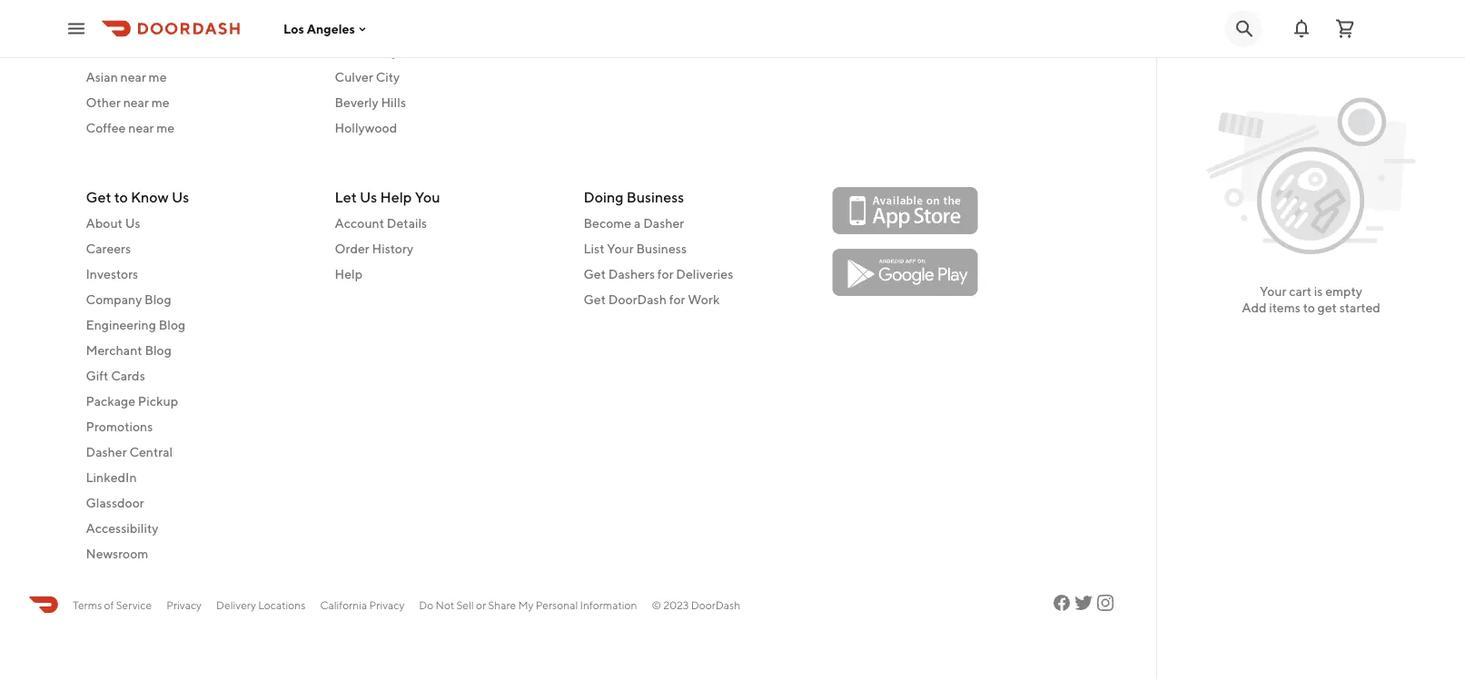 Task type: locate. For each thing, give the bounding box(es) containing it.
become a dasher link
[[584, 214, 811, 233]]

blog for merchant blog
[[145, 343, 172, 358]]

get dashers for deliveries link
[[584, 265, 811, 283]]

near inside "link"
[[137, 18, 162, 33]]

doordash down dashers
[[608, 292, 667, 307]]

do
[[419, 599, 434, 611]]

1 horizontal spatial us
[[172, 188, 189, 206]]

for left work
[[669, 292, 685, 307]]

1 vertical spatial doordash
[[691, 599, 741, 611]]

help down the order
[[335, 267, 363, 282]]

pizza near me
[[86, 44, 165, 59]]

a
[[634, 216, 641, 231]]

do not sell or share my personal information
[[419, 599, 637, 611]]

business up 'a'
[[626, 188, 684, 206]]

1 horizontal spatial privacy
[[369, 599, 405, 611]]

investors link
[[86, 265, 313, 283]]

0 vertical spatial to
[[114, 188, 128, 206]]

near down chicken near me
[[119, 44, 145, 59]]

hollywood up city
[[368, 44, 430, 59]]

blog up engineering blog
[[145, 292, 171, 307]]

privacy inside "link"
[[369, 599, 405, 611]]

list
[[584, 241, 605, 256]]

company blog link
[[86, 291, 313, 309]]

your up the items
[[1260, 284, 1287, 299]]

west hollywood link
[[335, 42, 562, 60]]

business up get dashers for deliveries
[[636, 241, 687, 256]]

1 privacy from the left
[[166, 599, 202, 611]]

for for dashers
[[657, 267, 674, 282]]

me inside asian near me link
[[149, 69, 167, 84]]

your right list
[[607, 241, 634, 256]]

1 horizontal spatial your
[[1260, 284, 1287, 299]]

beverly
[[335, 94, 378, 109]]

0 vertical spatial doordash
[[608, 292, 667, 307]]

other near me
[[86, 94, 169, 109]]

dasher right 'a'
[[643, 216, 684, 231]]

let
[[335, 188, 357, 206]]

account details
[[335, 216, 427, 231]]

near down other near me
[[128, 120, 154, 135]]

history
[[372, 241, 413, 256]]

chicken near me
[[86, 18, 183, 33]]

details
[[387, 216, 427, 231]]

1 horizontal spatial to
[[1303, 300, 1315, 315]]

my
[[518, 599, 534, 611]]

us down get to know us
[[125, 216, 140, 231]]

us right let
[[360, 188, 377, 206]]

gift cards link
[[86, 367, 313, 385]]

0 vertical spatial blog
[[145, 292, 171, 307]]

me down chicken near me
[[147, 44, 165, 59]]

0 horizontal spatial privacy
[[166, 599, 202, 611]]

doordash on facebook image
[[1051, 592, 1073, 614]]

doordash
[[608, 292, 667, 307], [691, 599, 741, 611]]

los
[[283, 21, 304, 36]]

privacy left do
[[369, 599, 405, 611]]

work
[[688, 292, 720, 307]]

help link
[[335, 265, 562, 283]]

2 privacy from the left
[[369, 599, 405, 611]]

1 vertical spatial hollywood
[[335, 120, 397, 135]]

doordash right 2023
[[691, 599, 741, 611]]

0 vertical spatial business
[[626, 188, 684, 206]]

privacy right service
[[166, 599, 202, 611]]

us
[[172, 188, 189, 206], [360, 188, 377, 206], [125, 216, 140, 231]]

careers link
[[86, 240, 313, 258]]

accessibility
[[86, 521, 158, 536]]

investors
[[86, 267, 138, 282]]

me
[[165, 18, 183, 33], [147, 44, 165, 59], [149, 69, 167, 84], [151, 94, 169, 109], [156, 120, 175, 135]]

to up about us at the top
[[114, 188, 128, 206]]

doing business
[[584, 188, 684, 206]]

me for chicken near me
[[165, 18, 183, 33]]

doing
[[584, 188, 624, 206]]

1 vertical spatial for
[[669, 292, 685, 307]]

get doordash for work
[[584, 292, 720, 307]]

to left get
[[1303, 300, 1315, 315]]

me inside coffee near me link
[[156, 120, 175, 135]]

accessibility link
[[86, 520, 313, 538]]

central
[[129, 445, 173, 460]]

cart
[[1289, 284, 1312, 299]]

1 vertical spatial blog
[[159, 317, 185, 332]]

0 vertical spatial your
[[607, 241, 634, 256]]

engineering
[[86, 317, 156, 332]]

me for other near me
[[151, 94, 169, 109]]

get
[[1318, 300, 1337, 315]]

asian near me link
[[86, 68, 313, 86]]

2 horizontal spatial us
[[360, 188, 377, 206]]

list your business
[[584, 241, 687, 256]]

glassdoor
[[86, 496, 144, 510]]

about
[[86, 216, 123, 231]]

me inside other near me link
[[151, 94, 169, 109]]

know
[[131, 188, 169, 206]]

get
[[86, 188, 111, 206], [584, 267, 606, 282], [584, 292, 606, 307]]

delivery
[[216, 599, 256, 611]]

1 vertical spatial to
[[1303, 300, 1315, 315]]

your
[[607, 241, 634, 256], [1260, 284, 1287, 299]]

asian near me
[[86, 69, 167, 84]]

california
[[320, 599, 367, 611]]

personal
[[536, 599, 578, 611]]

near up coffee near me
[[123, 94, 149, 109]]

1 vertical spatial get
[[584, 267, 606, 282]]

business
[[626, 188, 684, 206], [636, 241, 687, 256]]

hollywood down beverly hills
[[335, 120, 397, 135]]

open menu image
[[65, 18, 87, 40]]

2 vertical spatial blog
[[145, 343, 172, 358]]

near for chicken
[[137, 18, 162, 33]]

order history link
[[335, 240, 562, 258]]

to inside your cart is empty add items to get started
[[1303, 300, 1315, 315]]

for for doordash
[[669, 292, 685, 307]]

0 horizontal spatial us
[[125, 216, 140, 231]]

me up other near me
[[149, 69, 167, 84]]

company
[[86, 292, 142, 307]]

me for asian near me
[[149, 69, 167, 84]]

0 vertical spatial dasher
[[643, 216, 684, 231]]

dasher
[[643, 216, 684, 231], [86, 445, 127, 460]]

dasher up linkedin
[[86, 445, 127, 460]]

near up 'pizza near me'
[[137, 18, 162, 33]]

1 vertical spatial your
[[1260, 284, 1287, 299]]

doordash inside 'get doordash for work' link
[[608, 292, 667, 307]]

privacy
[[166, 599, 202, 611], [369, 599, 405, 611]]

1 vertical spatial dasher
[[86, 445, 127, 460]]

0 horizontal spatial help
[[335, 267, 363, 282]]

me down other near me link
[[156, 120, 175, 135]]

to
[[114, 188, 128, 206], [1303, 300, 1315, 315]]

merchant
[[86, 343, 142, 358]]

1 horizontal spatial dasher
[[643, 216, 684, 231]]

blog
[[145, 292, 171, 307], [159, 317, 185, 332], [145, 343, 172, 358]]

us right know
[[172, 188, 189, 206]]

0 horizontal spatial to
[[114, 188, 128, 206]]

us for about us
[[125, 216, 140, 231]]

help up details
[[380, 188, 412, 206]]

deliveries
[[676, 267, 733, 282]]

0 vertical spatial hollywood
[[368, 44, 430, 59]]

package
[[86, 394, 135, 409]]

near up other near me
[[120, 69, 146, 84]]

0 horizontal spatial doordash
[[608, 292, 667, 307]]

engineering blog
[[86, 317, 185, 332]]

me up pizza near me link
[[165, 18, 183, 33]]

linkedin
[[86, 470, 137, 485]]

0 vertical spatial get
[[86, 188, 111, 206]]

linkedin link
[[86, 469, 313, 487]]

chicken near me link
[[86, 17, 313, 35]]

blog down engineering blog
[[145, 343, 172, 358]]

newsroom
[[86, 546, 148, 561]]

me inside pizza near me link
[[147, 44, 165, 59]]

terms of service link
[[73, 597, 152, 613]]

me for pizza near me
[[147, 44, 165, 59]]

1 horizontal spatial help
[[380, 188, 412, 206]]

near for pizza
[[119, 44, 145, 59]]

engineering blog link
[[86, 316, 313, 334]]

for up get doordash for work
[[657, 267, 674, 282]]

2 vertical spatial get
[[584, 292, 606, 307]]

me inside the chicken near me "link"
[[165, 18, 183, 33]]

© 2023 doordash
[[652, 599, 741, 611]]

me up coffee near me
[[151, 94, 169, 109]]

blog down the company blog link
[[159, 317, 185, 332]]

0 vertical spatial for
[[657, 267, 674, 282]]

newsroom link
[[86, 545, 313, 563]]

california privacy link
[[320, 597, 405, 613]]

near for coffee
[[128, 120, 154, 135]]

sell
[[456, 599, 474, 611]]

not
[[436, 599, 454, 611]]

1 vertical spatial help
[[335, 267, 363, 282]]

doordash on instagram image
[[1095, 592, 1116, 614]]



Task type: vqa. For each thing, say whether or not it's contained in the screenshot.
mi associated with King Of Falafel & Shawarma
no



Task type: describe. For each thing, give the bounding box(es) containing it.
order
[[335, 241, 369, 256]]

gift cards
[[86, 368, 145, 383]]

asian
[[86, 69, 118, 84]]

started
[[1340, 300, 1380, 315]]

0 vertical spatial help
[[380, 188, 412, 206]]

culver city
[[335, 69, 400, 84]]

you
[[415, 188, 440, 206]]

do not sell or share my personal information link
[[419, 597, 637, 613]]

usc link
[[335, 17, 562, 35]]

package pickup
[[86, 394, 178, 409]]

glassdoor link
[[86, 494, 313, 512]]

notification bell image
[[1291, 18, 1313, 40]]

add
[[1242, 300, 1267, 315]]

get for get to know us
[[86, 188, 111, 206]]

dasher central link
[[86, 443, 313, 461]]

delivery locations link
[[216, 597, 306, 613]]

get for get doordash for work
[[584, 292, 606, 307]]

or
[[476, 599, 486, 611]]

near for asian
[[120, 69, 146, 84]]

become
[[584, 216, 631, 231]]

beverly hills
[[335, 94, 406, 109]]

become a dasher
[[584, 216, 684, 231]]

0 items, open order cart image
[[1334, 18, 1356, 40]]

get dashers for deliveries
[[584, 267, 733, 282]]

gift
[[86, 368, 108, 383]]

me for coffee near me
[[156, 120, 175, 135]]

1 vertical spatial business
[[636, 241, 687, 256]]

los angeles button
[[283, 21, 370, 36]]

west
[[335, 44, 365, 59]]

about us link
[[86, 214, 313, 233]]

order history
[[335, 241, 413, 256]]

empty
[[1325, 284, 1362, 299]]

hollywood link
[[335, 119, 562, 137]]

west hollywood
[[335, 44, 430, 59]]

coffee near me link
[[86, 119, 313, 137]]

your inside your cart is empty add items to get started
[[1260, 284, 1287, 299]]

is
[[1314, 284, 1323, 299]]

about us
[[86, 216, 140, 231]]

privacy link
[[166, 597, 202, 613]]

us for let us help you
[[360, 188, 377, 206]]

coffee
[[86, 120, 126, 135]]

angeles
[[307, 21, 355, 36]]

usc
[[335, 18, 362, 33]]

promotions link
[[86, 418, 313, 436]]

account details link
[[335, 214, 562, 233]]

get to know us
[[86, 188, 189, 206]]

careers
[[86, 241, 131, 256]]

blog for engineering blog
[[159, 317, 185, 332]]

blog for company blog
[[145, 292, 171, 307]]

account
[[335, 216, 384, 231]]

pickup
[[138, 394, 178, 409]]

beverly hills link
[[335, 93, 562, 111]]

company blog
[[86, 292, 171, 307]]

culver city link
[[335, 68, 562, 86]]

city
[[376, 69, 400, 84]]

chicken
[[86, 18, 134, 33]]

los angeles
[[283, 21, 355, 36]]

service
[[116, 599, 152, 611]]

your cart is empty add items to get started
[[1242, 284, 1380, 315]]

culver
[[335, 69, 373, 84]]

coffee near me
[[86, 120, 175, 135]]

list your business link
[[584, 240, 811, 258]]

locations
[[258, 599, 306, 611]]

merchant blog
[[86, 343, 172, 358]]

doordash on twitter image
[[1073, 592, 1095, 614]]

cards
[[111, 368, 145, 383]]

hills
[[381, 94, 406, 109]]

near for other
[[123, 94, 149, 109]]

delivery locations
[[216, 599, 306, 611]]

merchant blog link
[[86, 342, 313, 360]]

get for get dashers for deliveries
[[584, 267, 606, 282]]

pizza near me link
[[86, 42, 313, 60]]

dasher central
[[86, 445, 173, 460]]

0 horizontal spatial dasher
[[86, 445, 127, 460]]

share
[[488, 599, 516, 611]]

dasher inside 'link'
[[643, 216, 684, 231]]

0 horizontal spatial your
[[607, 241, 634, 256]]

other
[[86, 94, 121, 109]]

california privacy
[[320, 599, 405, 611]]

1 horizontal spatial doordash
[[691, 599, 741, 611]]

get doordash for work link
[[584, 291, 811, 309]]

©
[[652, 599, 661, 611]]

of
[[104, 599, 114, 611]]

promotions
[[86, 419, 153, 434]]



